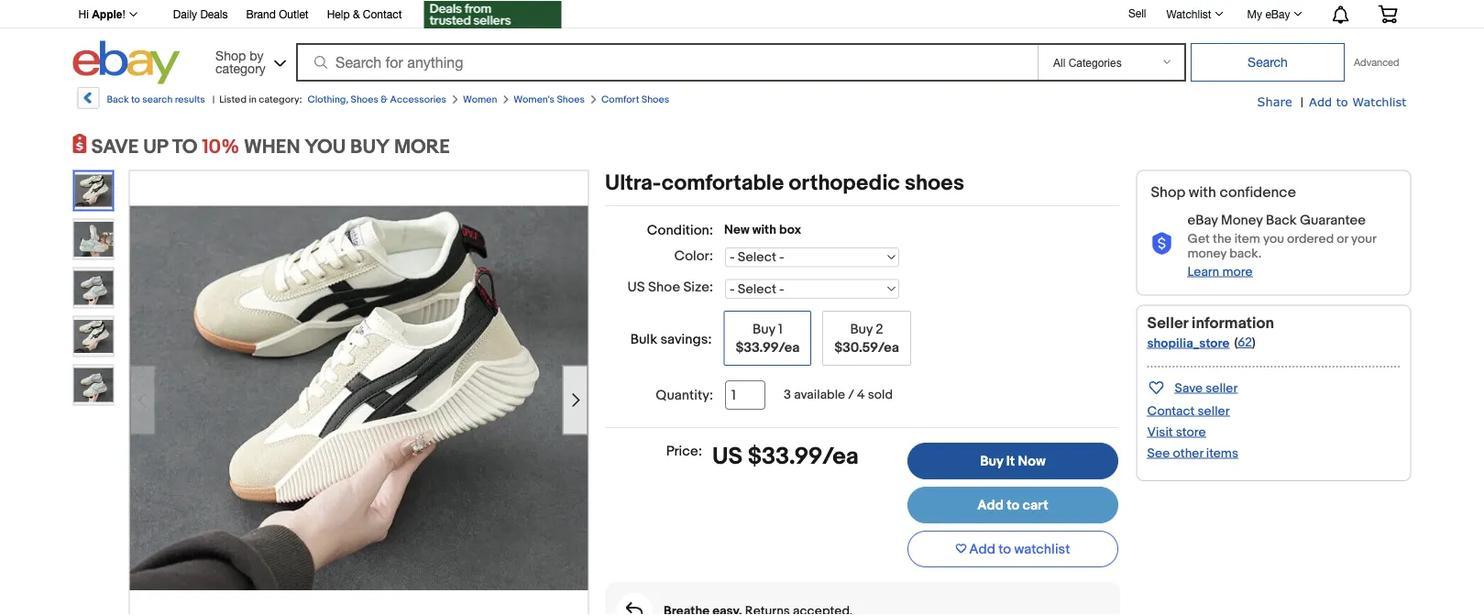 Task type: describe. For each thing, give the bounding box(es) containing it.
seller for contact
[[1198, 403, 1230, 419]]

sell
[[1129, 7, 1147, 19]]

back to search results
[[107, 94, 205, 105]]

apple
[[92, 8, 122, 21]]

you
[[305, 135, 346, 159]]

ebay money back guarantee get the item you ordered or your money back. learn more
[[1188, 212, 1377, 280]]

help & contact link
[[327, 5, 402, 25]]

women's
[[514, 94, 555, 105]]

shoes for comfort
[[642, 94, 670, 105]]

get the coupon image
[[424, 1, 562, 28]]

get
[[1188, 231, 1210, 247]]

up
[[143, 135, 168, 159]]

help
[[327, 8, 350, 21]]

color
[[674, 248, 710, 264]]

add to watchlist
[[970, 541, 1071, 558]]

add for add to watchlist
[[970, 541, 996, 558]]

money
[[1221, 212, 1263, 228]]

us $33.99/ea main content
[[605, 170, 1121, 615]]

store
[[1176, 425, 1206, 440]]

your shopping cart image
[[1378, 5, 1399, 23]]

us for us shoe size
[[628, 279, 645, 296]]

search
[[142, 94, 173, 105]]

now
[[1018, 453, 1046, 470]]

clothing, shoes & accessories link
[[308, 94, 447, 105]]

buy 1 $33.99/ea
[[736, 321, 800, 356]]

ultra-comforta ble orthopedic shoes
[[605, 170, 965, 196]]

10%
[[202, 135, 240, 159]]

add for add to cart
[[978, 497, 1004, 514]]

money
[[1188, 246, 1227, 261]]

Search for anything text field
[[299, 45, 1034, 80]]

quantity:
[[656, 387, 714, 404]]

us for us $33.99/ea
[[713, 443, 743, 471]]

/
[[848, 387, 855, 403]]

1 horizontal spatial &
[[381, 94, 388, 105]]

share | add to watchlist
[[1258, 94, 1407, 110]]

or
[[1337, 231, 1349, 247]]

picture 4 of 5 image
[[74, 317, 113, 356]]

learn more link
[[1188, 264, 1253, 280]]

ebay inside ebay money back guarantee get the item you ordered or your money back. learn more
[[1188, 212, 1218, 228]]

| listed in category:
[[212, 94, 302, 105]]

add to watchlist link
[[1310, 94, 1407, 110]]

$30.59/ea
[[835, 339, 899, 356]]

picture 3 of 5 image
[[74, 268, 113, 308]]

your
[[1352, 231, 1377, 247]]

price:
[[666, 443, 702, 459]]

contact inside contact seller visit store see other items
[[1148, 403, 1195, 419]]

bulk savings:
[[631, 331, 712, 348]]

(
[[1235, 335, 1238, 351]]

size
[[684, 279, 710, 296]]

when
[[244, 135, 300, 159]]

0 horizontal spatial |
[[212, 94, 215, 105]]

shop by category
[[216, 48, 266, 76]]

add to cart link
[[908, 487, 1119, 524]]

back.
[[1230, 246, 1262, 261]]

!
[[122, 8, 125, 21]]

watchlist inside the share | add to watchlist
[[1353, 94, 1407, 108]]

3
[[784, 387, 791, 403]]

add inside the share | add to watchlist
[[1310, 94, 1333, 108]]

account navigation
[[68, 0, 1412, 31]]

my
[[1248, 7, 1263, 20]]

save up to 10% when you buy more
[[91, 135, 450, 159]]

0 vertical spatial with details__icon image
[[1151, 233, 1173, 256]]

comfort shoes link
[[602, 94, 670, 105]]

it
[[1007, 453, 1015, 470]]

listed
[[219, 94, 247, 105]]

bulk
[[631, 331, 658, 348]]

learn
[[1188, 264, 1220, 280]]

picture 1 of 5 image
[[75, 172, 112, 210]]

add to cart
[[978, 497, 1049, 514]]

cart
[[1023, 497, 1049, 514]]

watchlist link
[[1157, 3, 1232, 25]]

62 link
[[1238, 335, 1253, 351]]

advanced link
[[1345, 44, 1409, 81]]

women's shoes
[[514, 94, 585, 105]]

confidence
[[1220, 184, 1297, 202]]

shop with confidence
[[1151, 184, 1297, 202]]

category:
[[259, 94, 302, 105]]

you
[[1264, 231, 1285, 247]]

ordered
[[1288, 231, 1335, 247]]

daily deals link
[[173, 5, 228, 25]]

share
[[1258, 94, 1293, 108]]

to for watchlist
[[999, 541, 1012, 558]]

information
[[1192, 314, 1275, 333]]

shoes
[[905, 170, 965, 196]]

seller information shopilia_store ( 62 )
[[1148, 314, 1275, 351]]

comfort shoes
[[602, 94, 670, 105]]

comfort
[[602, 94, 640, 105]]

shop for shop with confidence
[[1151, 184, 1186, 202]]

women link
[[463, 94, 497, 105]]

daily
[[173, 8, 197, 21]]

shop by category button
[[207, 41, 290, 80]]

women
[[463, 94, 497, 105]]

savings:
[[661, 331, 712, 348]]

shoe
[[648, 279, 680, 296]]

contact seller visit store see other items
[[1148, 403, 1239, 461]]



Task type: locate. For each thing, give the bounding box(es) containing it.
buy inside buy 2 $30.59/ea
[[851, 321, 873, 337]]

0 vertical spatial $33.99/ea
[[736, 339, 800, 356]]

to inside the share | add to watchlist
[[1337, 94, 1349, 108]]

seller inside button
[[1206, 381, 1238, 396]]

1 horizontal spatial us
[[713, 443, 743, 471]]

1 vertical spatial watchlist
[[1353, 94, 1407, 108]]

1 horizontal spatial back
[[1266, 212, 1297, 228]]

1 horizontal spatial |
[[1301, 94, 1304, 110]]

0 vertical spatial contact
[[363, 8, 402, 21]]

available
[[794, 387, 846, 403]]

1 horizontal spatial ebay
[[1266, 7, 1291, 20]]

buy
[[350, 135, 390, 159]]

picture 5 of 5 image
[[74, 365, 113, 405]]

deals
[[200, 8, 228, 21]]

2 shoes from the left
[[557, 94, 585, 105]]

ebay inside account navigation
[[1266, 7, 1291, 20]]

1 vertical spatial add
[[978, 497, 1004, 514]]

picture 2 of 5 image
[[74, 220, 113, 259]]

us $33.99/ea
[[713, 443, 859, 471]]

0 horizontal spatial watchlist
[[1167, 7, 1212, 20]]

to left watchlist
[[999, 541, 1012, 558]]

0 vertical spatial watchlist
[[1167, 7, 1212, 20]]

save seller
[[1175, 381, 1238, 396]]

1 vertical spatial seller
[[1198, 403, 1230, 419]]

outlet
[[279, 8, 309, 21]]

0 horizontal spatial &
[[353, 8, 360, 21]]

add inside button
[[970, 541, 996, 558]]

to for search
[[131, 94, 140, 105]]

with up get
[[1189, 184, 1217, 202]]

to for cart
[[1007, 497, 1020, 514]]

1 vertical spatial us
[[713, 443, 743, 471]]

new
[[725, 222, 750, 238]]

in
[[249, 94, 257, 105]]

ultra-comfortable orthopedic shoes - picture 1 of 5 image
[[130, 206, 588, 591]]

us right price:
[[713, 443, 743, 471]]

contact right "help"
[[363, 8, 402, 21]]

2
[[876, 321, 884, 337]]

add to watchlist button
[[908, 531, 1119, 568]]

share button
[[1258, 94, 1293, 110]]

with inside us $33.99/ea main content
[[753, 222, 777, 238]]

add left cart
[[978, 497, 1004, 514]]

0 vertical spatial us
[[628, 279, 645, 296]]

0 horizontal spatial ebay
[[1188, 212, 1218, 228]]

box
[[780, 222, 801, 238]]

1 vertical spatial &
[[381, 94, 388, 105]]

hi apple !
[[78, 8, 125, 21]]

ebay
[[1266, 7, 1291, 20], [1188, 212, 1218, 228]]

items
[[1207, 446, 1239, 461]]

to
[[172, 135, 198, 159]]

seller for save
[[1206, 381, 1238, 396]]

results
[[175, 94, 205, 105]]

1 vertical spatial with
[[753, 222, 777, 238]]

visit store link
[[1148, 425, 1206, 440]]

3 available / 4 sold
[[784, 387, 893, 403]]

|
[[212, 94, 215, 105], [1301, 94, 1304, 110]]

comforta
[[662, 170, 753, 196]]

watchlist
[[1167, 7, 1212, 20], [1353, 94, 1407, 108]]

watchlist inside account navigation
[[1167, 7, 1212, 20]]

to inside button
[[999, 541, 1012, 558]]

1 vertical spatial back
[[1266, 212, 1297, 228]]

& inside account navigation
[[353, 8, 360, 21]]

1 horizontal spatial buy
[[851, 321, 873, 337]]

with for shop
[[1189, 184, 1217, 202]]

to left search
[[131, 94, 140, 105]]

shoes right clothing,
[[351, 94, 379, 105]]

sell link
[[1121, 7, 1155, 19]]

back inside ebay money back guarantee get the item you ordered or your money back. learn more
[[1266, 212, 1297, 228]]

| right share button
[[1301, 94, 1304, 110]]

shop for shop by category
[[216, 48, 246, 63]]

contact up visit store link
[[1148, 403, 1195, 419]]

& right "help"
[[353, 8, 360, 21]]

sold
[[868, 387, 893, 403]]

shop inside shop by category
[[216, 48, 246, 63]]

back up you
[[1266, 212, 1297, 228]]

2 horizontal spatial buy
[[980, 453, 1004, 470]]

contact inside help & contact link
[[363, 8, 402, 21]]

none submit inside shop by category banner
[[1191, 43, 1345, 82]]

0 horizontal spatial with
[[753, 222, 777, 238]]

1 vertical spatial contact
[[1148, 403, 1195, 419]]

help & contact
[[327, 8, 402, 21]]

shoes for clothing,
[[351, 94, 379, 105]]

0 vertical spatial &
[[353, 8, 360, 21]]

with
[[1189, 184, 1217, 202], [753, 222, 777, 238]]

to left cart
[[1007, 497, 1020, 514]]

with for new
[[753, 222, 777, 238]]

shopilia_store
[[1148, 336, 1230, 351]]

ebay right my
[[1266, 7, 1291, 20]]

seller
[[1148, 314, 1189, 333]]

watchlist right sell
[[1167, 7, 1212, 20]]

seller right save
[[1206, 381, 1238, 396]]

1 horizontal spatial with details__icon image
[[1151, 233, 1173, 256]]

new with box
[[725, 222, 801, 238]]

save
[[91, 135, 139, 159]]

shoes
[[351, 94, 379, 105], [557, 94, 585, 105], [642, 94, 670, 105]]

contact
[[363, 8, 402, 21], [1148, 403, 1195, 419]]

1 horizontal spatial shoes
[[557, 94, 585, 105]]

0 horizontal spatial shop
[[216, 48, 246, 63]]

0 horizontal spatial us
[[628, 279, 645, 296]]

shoes right comfort at the left top of page
[[642, 94, 670, 105]]

us left shoe
[[628, 279, 645, 296]]

& left accessories
[[381, 94, 388, 105]]

seller inside contact seller visit store see other items
[[1198, 403, 1230, 419]]

shop by category banner
[[68, 0, 1412, 89]]

buy left 2
[[851, 321, 873, 337]]

buy it now
[[980, 453, 1046, 470]]

seller down save seller
[[1198, 403, 1230, 419]]

buy it now link
[[908, 443, 1119, 480]]

add down add to cart link
[[970, 541, 996, 558]]

$33.99/ea down 1 in the bottom of the page
[[736, 339, 800, 356]]

$33.99/ea
[[736, 339, 800, 356], [748, 443, 859, 471]]

buy 2 $30.59/ea
[[835, 321, 899, 356]]

0 horizontal spatial contact
[[363, 8, 402, 21]]

0 vertical spatial with
[[1189, 184, 1217, 202]]

0 vertical spatial back
[[107, 94, 129, 105]]

4
[[857, 387, 865, 403]]

add right share
[[1310, 94, 1333, 108]]

shoes for women's
[[557, 94, 585, 105]]

2 vertical spatial add
[[970, 541, 996, 558]]

buy left it
[[980, 453, 1004, 470]]

visit
[[1148, 425, 1173, 440]]

1 shoes from the left
[[351, 94, 379, 105]]

buy
[[753, 321, 776, 337], [851, 321, 873, 337], [980, 453, 1004, 470]]

0 vertical spatial add
[[1310, 94, 1333, 108]]

buy inside buy 1 $33.99/ea
[[753, 321, 776, 337]]

| left listed
[[212, 94, 215, 105]]

1 horizontal spatial contact
[[1148, 403, 1195, 419]]

brand
[[246, 8, 276, 21]]

add
[[1310, 94, 1333, 108], [978, 497, 1004, 514], [970, 541, 996, 558]]

ultra-
[[605, 170, 662, 196]]

ble
[[753, 170, 784, 196]]

1
[[779, 321, 783, 337]]

condition:
[[647, 222, 714, 239]]

1 vertical spatial $33.99/ea
[[748, 443, 859, 471]]

1 vertical spatial with details__icon image
[[626, 603, 643, 615]]

with details__icon image inside us $33.99/ea main content
[[626, 603, 643, 615]]

to down advanced link
[[1337, 94, 1349, 108]]

with left box
[[753, 222, 777, 238]]

3 shoes from the left
[[642, 94, 670, 105]]

with details__icon image
[[1151, 233, 1173, 256], [626, 603, 643, 615]]

2 horizontal spatial shoes
[[642, 94, 670, 105]]

us shoe size
[[628, 279, 710, 296]]

1 vertical spatial ebay
[[1188, 212, 1218, 228]]

other
[[1173, 446, 1204, 461]]

None submit
[[1191, 43, 1345, 82]]

0 horizontal spatial buy
[[753, 321, 776, 337]]

seller
[[1206, 381, 1238, 396], [1198, 403, 1230, 419]]

)
[[1253, 335, 1256, 351]]

buy left 1 in the bottom of the page
[[753, 321, 776, 337]]

0 horizontal spatial with details__icon image
[[626, 603, 643, 615]]

back left search
[[107, 94, 129, 105]]

orthopedic
[[789, 170, 900, 196]]

my ebay
[[1248, 7, 1291, 20]]

save
[[1175, 381, 1203, 396]]

my ebay link
[[1238, 3, 1311, 25]]

clothing, shoes & accessories
[[308, 94, 447, 105]]

the
[[1213, 231, 1232, 247]]

Quantity: text field
[[725, 381, 766, 410]]

buy for buy 1
[[753, 321, 776, 337]]

item
[[1235, 231, 1261, 247]]

hi
[[78, 8, 89, 21]]

back
[[107, 94, 129, 105], [1266, 212, 1297, 228]]

$33.99/ea down 3
[[748, 443, 859, 471]]

watchlist down advanced
[[1353, 94, 1407, 108]]

women's shoes link
[[514, 94, 585, 105]]

0 horizontal spatial back
[[107, 94, 129, 105]]

more
[[394, 135, 450, 159]]

| inside the share | add to watchlist
[[1301, 94, 1304, 110]]

1 vertical spatial shop
[[1151, 184, 1186, 202]]

brand outlet
[[246, 8, 309, 21]]

62
[[1238, 335, 1253, 351]]

1 horizontal spatial shop
[[1151, 184, 1186, 202]]

ebay up get
[[1188, 212, 1218, 228]]

1 horizontal spatial with
[[1189, 184, 1217, 202]]

0 vertical spatial seller
[[1206, 381, 1238, 396]]

0 vertical spatial ebay
[[1266, 7, 1291, 20]]

see
[[1148, 446, 1170, 461]]

1 horizontal spatial watchlist
[[1353, 94, 1407, 108]]

buy for buy 2
[[851, 321, 873, 337]]

shoes right the "women's"
[[557, 94, 585, 105]]

0 vertical spatial shop
[[216, 48, 246, 63]]

0 horizontal spatial shoes
[[351, 94, 379, 105]]

shop
[[216, 48, 246, 63], [1151, 184, 1186, 202]]



Task type: vqa. For each thing, say whether or not it's contained in the screenshot.
bottommost All
no



